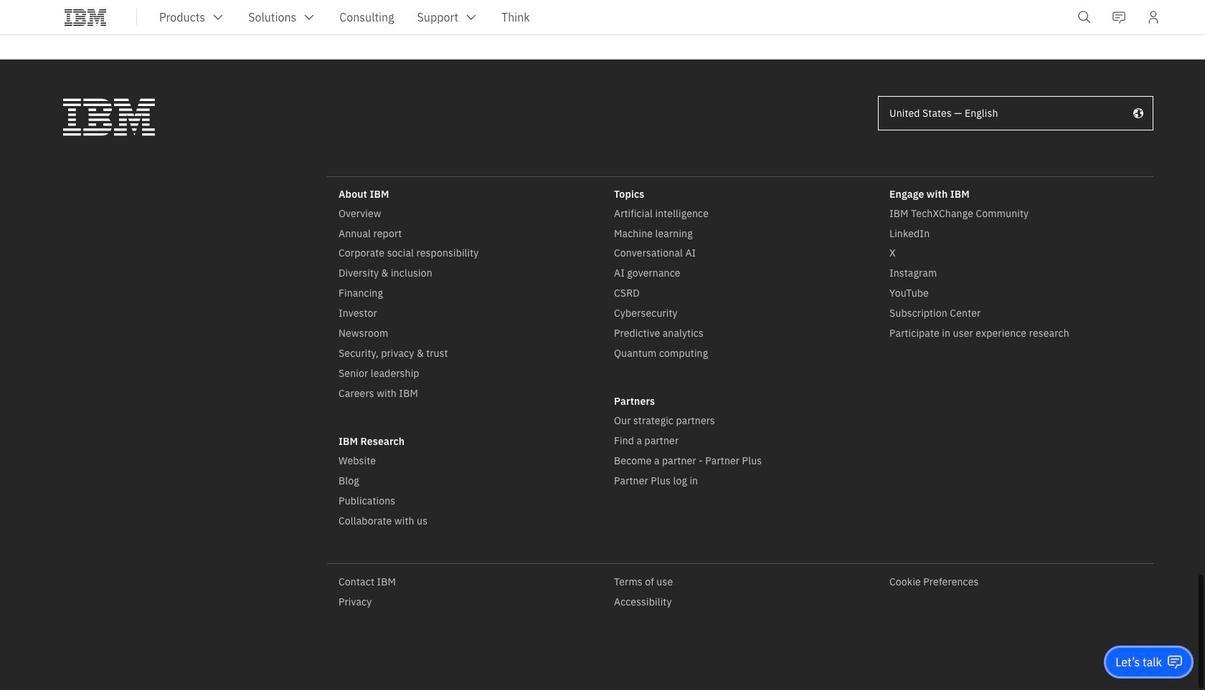 Task type: locate. For each thing, give the bounding box(es) containing it.
let's talk element
[[1116, 655, 1162, 671]]

contact us region
[[1104, 646, 1194, 679]]



Task type: vqa. For each thing, say whether or not it's contained in the screenshot.
let's talk element
yes



